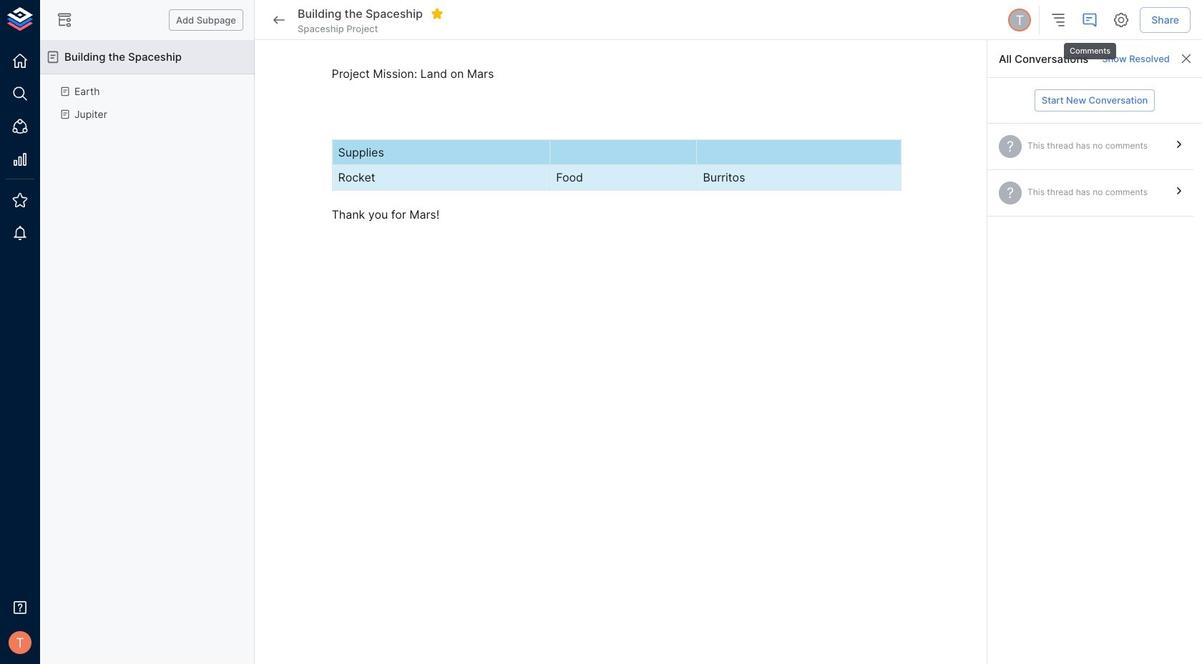 Task type: describe. For each thing, give the bounding box(es) containing it.
hide wiki image
[[56, 11, 73, 29]]

table of contents image
[[1050, 11, 1067, 29]]

remove favorite image
[[431, 7, 444, 20]]

go back image
[[271, 11, 288, 29]]

settings image
[[1113, 11, 1130, 29]]



Task type: locate. For each thing, give the bounding box(es) containing it.
tooltip
[[1063, 33, 1118, 61]]

comments image
[[1082, 11, 1099, 29]]



Task type: vqa. For each thing, say whether or not it's contained in the screenshot.
"settings" Icon
yes



